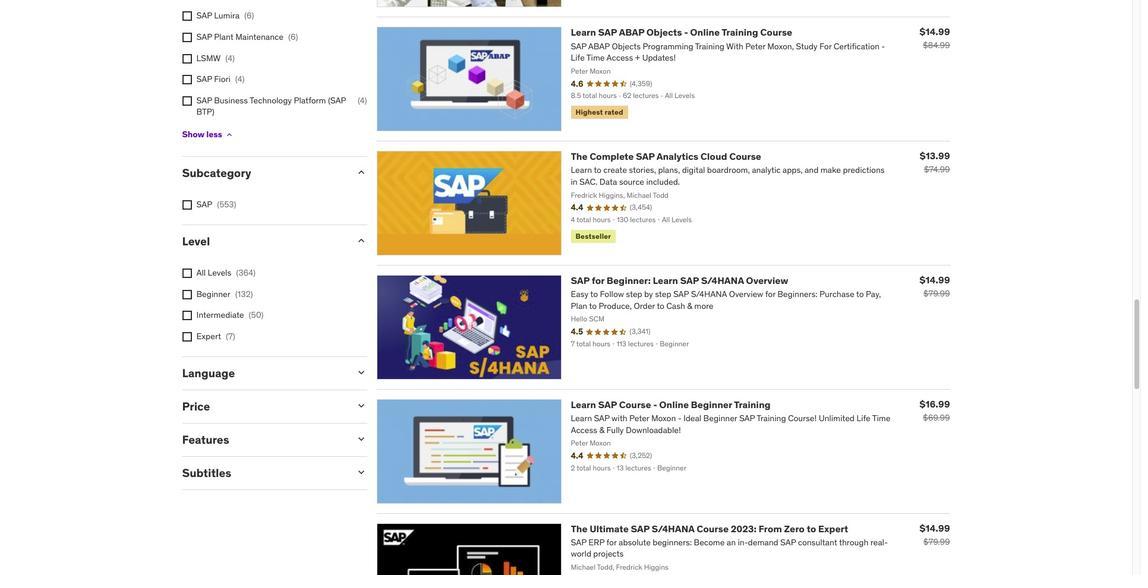 Task type: locate. For each thing, give the bounding box(es) containing it.
0 vertical spatial xsmall image
[[182, 75, 192, 84]]

level button
[[182, 234, 346, 249]]

level
[[182, 234, 210, 249]]

technology
[[250, 95, 292, 106]]

1 vertical spatial small image
[[355, 400, 367, 412]]

0 vertical spatial (4)
[[225, 53, 235, 63]]

small image for level
[[355, 235, 367, 247]]

maintenance
[[235, 31, 283, 42]]

xsmall image for intermediate
[[182, 311, 192, 321]]

all levels (364)
[[196, 267, 256, 278]]

(364)
[[236, 267, 256, 278]]

the
[[571, 150, 588, 162], [571, 523, 588, 535]]

2 $14.99 from the top
[[920, 274, 950, 286]]

xsmall image inside the show less button
[[225, 130, 234, 140]]

learn sap abap objects - online training course link
[[571, 26, 792, 38]]

1 horizontal spatial online
[[690, 26, 720, 38]]

xsmall image left expert (7)
[[182, 332, 192, 342]]

small image
[[355, 166, 367, 178], [355, 367, 367, 379], [355, 433, 367, 445], [355, 466, 367, 478]]

1 vertical spatial expert
[[818, 523, 848, 535]]

0 vertical spatial s/4hana
[[701, 275, 744, 286]]

1 $14.99 from the top
[[920, 26, 950, 38]]

2 vertical spatial learn
[[571, 399, 596, 411]]

2 $79.99 from the top
[[924, 536, 950, 547]]

xsmall image left plant
[[182, 33, 192, 42]]

0 vertical spatial training
[[722, 26, 758, 38]]

intermediate (50)
[[196, 310, 264, 321]]

(6)
[[244, 10, 254, 21], [288, 31, 298, 42]]

xsmall image left beginner (132)
[[182, 290, 192, 299]]

1 vertical spatial xsmall image
[[225, 130, 234, 140]]

0 vertical spatial $14.99 $79.99
[[920, 274, 950, 299]]

show less
[[182, 129, 222, 140]]

(4)
[[225, 53, 235, 63], [235, 74, 245, 84], [358, 95, 367, 106]]

1 vertical spatial online
[[659, 399, 689, 411]]

(sap
[[328, 95, 346, 106]]

5 xsmall image from the top
[[182, 200, 192, 210]]

online
[[690, 26, 720, 38], [659, 399, 689, 411]]

the left complete
[[571, 150, 588, 162]]

1 vertical spatial (4)
[[235, 74, 245, 84]]

1 xsmall image from the top
[[182, 11, 192, 21]]

$79.99 for the ultimate sap s/4hana course 2023: from zero to expert
[[924, 536, 950, 547]]

xsmall image right less
[[225, 130, 234, 140]]

learn sap course - online beginner training link
[[571, 399, 771, 411]]

0 horizontal spatial (6)
[[244, 10, 254, 21]]

1 vertical spatial $79.99
[[924, 536, 950, 547]]

2 small image from the top
[[355, 400, 367, 412]]

expert
[[196, 331, 221, 342], [818, 523, 848, 535]]

sap plant maintenance (6)
[[196, 31, 298, 42]]

price
[[182, 400, 210, 414]]

1 small image from the top
[[355, 235, 367, 247]]

xsmall image
[[182, 75, 192, 84], [225, 130, 234, 140], [182, 290, 192, 299]]

1 horizontal spatial (6)
[[288, 31, 298, 42]]

6 xsmall image from the top
[[182, 269, 192, 278]]

0 vertical spatial -
[[684, 26, 688, 38]]

1 the from the top
[[571, 150, 588, 162]]

to
[[807, 523, 816, 535]]

(4) right the (sap
[[358, 95, 367, 106]]

small image for subcategory
[[355, 166, 367, 178]]

4 xsmall image from the top
[[182, 96, 192, 106]]

expert left (7)
[[196, 331, 221, 342]]

$14.99 $84.99
[[920, 26, 950, 51]]

2 horizontal spatial (4)
[[358, 95, 367, 106]]

features button
[[182, 433, 346, 447]]

beginner (132)
[[196, 289, 253, 299]]

0 vertical spatial learn
[[571, 26, 596, 38]]

3 small image from the top
[[355, 433, 367, 445]]

1 vertical spatial the
[[571, 523, 588, 535]]

lsmw (4)
[[196, 53, 235, 63]]

sap inside sap business technology platform (sap btp)
[[196, 95, 212, 106]]

0 vertical spatial $79.99
[[924, 288, 950, 299]]

1 horizontal spatial beginner
[[691, 399, 732, 411]]

(4) right lsmw
[[225, 53, 235, 63]]

price button
[[182, 400, 346, 414]]

small image for features
[[355, 433, 367, 445]]

1 small image from the top
[[355, 166, 367, 178]]

overview
[[746, 275, 788, 286]]

1 horizontal spatial (4)
[[235, 74, 245, 84]]

sap for beginner: learn sap s/4hana overview link
[[571, 275, 788, 286]]

1 vertical spatial training
[[734, 399, 771, 411]]

0 horizontal spatial s/4hana
[[652, 523, 695, 535]]

2 the from the top
[[571, 523, 588, 535]]

small image for subtitles
[[355, 466, 367, 478]]

(6) right maintenance
[[288, 31, 298, 42]]

0 horizontal spatial beginner
[[196, 289, 230, 299]]

3 $14.99 from the top
[[920, 522, 950, 534]]

1 $14.99 $79.99 from the top
[[920, 274, 950, 299]]

ultimate
[[590, 523, 629, 535]]

-
[[684, 26, 688, 38], [653, 399, 657, 411]]

learn
[[571, 26, 596, 38], [653, 275, 678, 286], [571, 399, 596, 411]]

xsmall image left lsmw
[[182, 54, 192, 63]]

the for the ultimate sap s/4hana course 2023: from zero to expert
[[571, 523, 588, 535]]

xsmall image left sap lumira (6)
[[182, 11, 192, 21]]

xsmall image up show
[[182, 96, 192, 106]]

(132)
[[235, 289, 253, 299]]

small image
[[355, 235, 367, 247], [355, 400, 367, 412]]

xsmall image for lsmw
[[182, 54, 192, 63]]

$14.99 $79.99
[[920, 274, 950, 299], [920, 522, 950, 547]]

cloud
[[701, 150, 727, 162]]

all
[[196, 267, 206, 278]]

$79.99
[[924, 288, 950, 299], [924, 536, 950, 547]]

the left ultimate
[[571, 523, 588, 535]]

expert right to
[[818, 523, 848, 535]]

xsmall image
[[182, 11, 192, 21], [182, 33, 192, 42], [182, 54, 192, 63], [182, 96, 192, 106], [182, 200, 192, 210], [182, 269, 192, 278], [182, 311, 192, 321], [182, 332, 192, 342]]

1 horizontal spatial expert
[[818, 523, 848, 535]]

0 horizontal spatial (4)
[[225, 53, 235, 63]]

0 horizontal spatial online
[[659, 399, 689, 411]]

$14.99
[[920, 26, 950, 38], [920, 274, 950, 286], [920, 522, 950, 534]]

learn for abap
[[571, 26, 596, 38]]

0 vertical spatial expert
[[196, 331, 221, 342]]

beginner:
[[607, 275, 651, 286]]

btp)
[[196, 107, 214, 117]]

0 vertical spatial $14.99
[[920, 26, 950, 38]]

3 xsmall image from the top
[[182, 54, 192, 63]]

xsmall image left sap (553)
[[182, 200, 192, 210]]

0 horizontal spatial expert
[[196, 331, 221, 342]]

sap
[[196, 10, 212, 21], [598, 26, 617, 38], [196, 31, 212, 42], [196, 74, 212, 84], [196, 95, 212, 106], [636, 150, 655, 162], [196, 199, 212, 210], [571, 275, 590, 286], [680, 275, 699, 286], [598, 399, 617, 411], [631, 523, 650, 535]]

the complete sap analytics cloud course
[[571, 150, 761, 162]]

1 vertical spatial $14.99
[[920, 274, 950, 286]]

2 xsmall image from the top
[[182, 33, 192, 42]]

2 vertical spatial (4)
[[358, 95, 367, 106]]

show
[[182, 129, 204, 140]]

$13.99 $74.99
[[920, 150, 950, 175]]

xsmall image left intermediate
[[182, 311, 192, 321]]

2 small image from the top
[[355, 367, 367, 379]]

(4) right fiori
[[235, 74, 245, 84]]

8 xsmall image from the top
[[182, 332, 192, 342]]

(6) up sap plant maintenance (6)
[[244, 10, 254, 21]]

xsmall image left sap fiori (4)
[[182, 75, 192, 84]]

subtitles
[[182, 466, 231, 480]]

0 horizontal spatial -
[[653, 399, 657, 411]]

sap for beginner: learn sap s/4hana overview
[[571, 275, 788, 286]]

course
[[760, 26, 792, 38], [729, 150, 761, 162], [619, 399, 651, 411], [697, 523, 729, 535]]

0 vertical spatial online
[[690, 26, 720, 38]]

$14.99 for sap for beginner: learn sap s/4hana overview
[[920, 274, 950, 286]]

1 vertical spatial $14.99 $79.99
[[920, 522, 950, 547]]

1 $79.99 from the top
[[924, 288, 950, 299]]

s/4hana
[[701, 275, 744, 286], [652, 523, 695, 535]]

training
[[722, 26, 758, 38], [734, 399, 771, 411]]

1 horizontal spatial s/4hana
[[701, 275, 744, 286]]

features
[[182, 433, 229, 447]]

0 vertical spatial (6)
[[244, 10, 254, 21]]

0 vertical spatial small image
[[355, 235, 367, 247]]

for
[[592, 275, 605, 286]]

beginner
[[196, 289, 230, 299], [691, 399, 732, 411]]

$84.99
[[923, 40, 950, 51]]

2 $14.99 $79.99 from the top
[[920, 522, 950, 547]]

4 small image from the top
[[355, 466, 367, 478]]

training for beginner
[[734, 399, 771, 411]]

xsmall image left all
[[182, 269, 192, 278]]

2 vertical spatial xsmall image
[[182, 290, 192, 299]]

7 xsmall image from the top
[[182, 311, 192, 321]]

zero
[[784, 523, 805, 535]]

sap business technology platform (sap btp)
[[196, 95, 346, 117]]

lumira
[[214, 10, 240, 21]]

0 vertical spatial the
[[571, 150, 588, 162]]

1 vertical spatial beginner
[[691, 399, 732, 411]]

lsmw
[[196, 53, 221, 63]]

2 vertical spatial $14.99
[[920, 522, 950, 534]]

small image for language
[[355, 367, 367, 379]]

(553)
[[217, 199, 236, 210]]



Task type: describe. For each thing, give the bounding box(es) containing it.
platform
[[294, 95, 326, 106]]

xsmall image for sap
[[182, 200, 192, 210]]

0 vertical spatial beginner
[[196, 289, 230, 299]]

xsmall image for beginner
[[182, 290, 192, 299]]

$69.99
[[923, 412, 950, 423]]

xsmall image for sap lumira
[[182, 11, 192, 21]]

from
[[759, 523, 782, 535]]

fiori
[[214, 74, 231, 84]]

levels
[[208, 267, 231, 278]]

intermediate
[[196, 310, 244, 321]]

1 vertical spatial s/4hana
[[652, 523, 695, 535]]

small image for price
[[355, 400, 367, 412]]

analytics
[[657, 150, 698, 162]]

(7)
[[226, 331, 235, 342]]

learn for course
[[571, 399, 596, 411]]

$14.99 for learn sap abap objects - online training course
[[920, 26, 950, 38]]

sap (553)
[[196, 199, 236, 210]]

$14.99 $79.99 for sap for beginner: learn sap s/4hana overview
[[920, 274, 950, 299]]

the ultimate sap s/4hana course 2023: from zero to expert
[[571, 523, 848, 535]]

the complete sap analytics cloud course link
[[571, 150, 761, 162]]

$14.99 for the ultimate sap s/4hana course 2023: from zero to expert
[[920, 522, 950, 534]]

complete
[[590, 150, 634, 162]]

less
[[206, 129, 222, 140]]

2023:
[[731, 523, 757, 535]]

sap lumira (6)
[[196, 10, 254, 21]]

business
[[214, 95, 248, 106]]

1 vertical spatial learn
[[653, 275, 678, 286]]

xsmall image for sap
[[182, 75, 192, 84]]

learn sap abap objects - online training course
[[571, 26, 792, 38]]

subcategory button
[[182, 166, 346, 180]]

(50)
[[249, 310, 264, 321]]

xsmall image for sap business technology platform (sap btp)
[[182, 96, 192, 106]]

subtitles button
[[182, 466, 346, 480]]

$79.99 for sap for beginner: learn sap s/4hana overview
[[924, 288, 950, 299]]

xsmall image for all levels
[[182, 269, 192, 278]]

1 vertical spatial -
[[653, 399, 657, 411]]

objects
[[647, 26, 682, 38]]

learn sap course - online beginner training
[[571, 399, 771, 411]]

show less button
[[182, 123, 234, 147]]

$16.99
[[920, 398, 950, 410]]

subcategory
[[182, 166, 251, 180]]

$14.99 $79.99 for the ultimate sap s/4hana course 2023: from zero to expert
[[920, 522, 950, 547]]

language button
[[182, 366, 346, 381]]

sap fiori (4)
[[196, 74, 245, 84]]

the ultimate sap s/4hana course 2023: from zero to expert link
[[571, 523, 848, 535]]

$74.99
[[924, 164, 950, 175]]

language
[[182, 366, 235, 381]]

abap
[[619, 26, 644, 38]]

1 vertical spatial (6)
[[288, 31, 298, 42]]

$13.99
[[920, 150, 950, 162]]

xsmall image for sap plant maintenance
[[182, 33, 192, 42]]

expert (7)
[[196, 331, 235, 342]]

$16.99 $69.99
[[920, 398, 950, 423]]

the for the complete sap analytics cloud course
[[571, 150, 588, 162]]

plant
[[214, 31, 233, 42]]

1 horizontal spatial -
[[684, 26, 688, 38]]

training for online
[[722, 26, 758, 38]]

xsmall image for expert
[[182, 332, 192, 342]]



Task type: vqa. For each thing, say whether or not it's contained in the screenshot.
the bottommost (4)
yes



